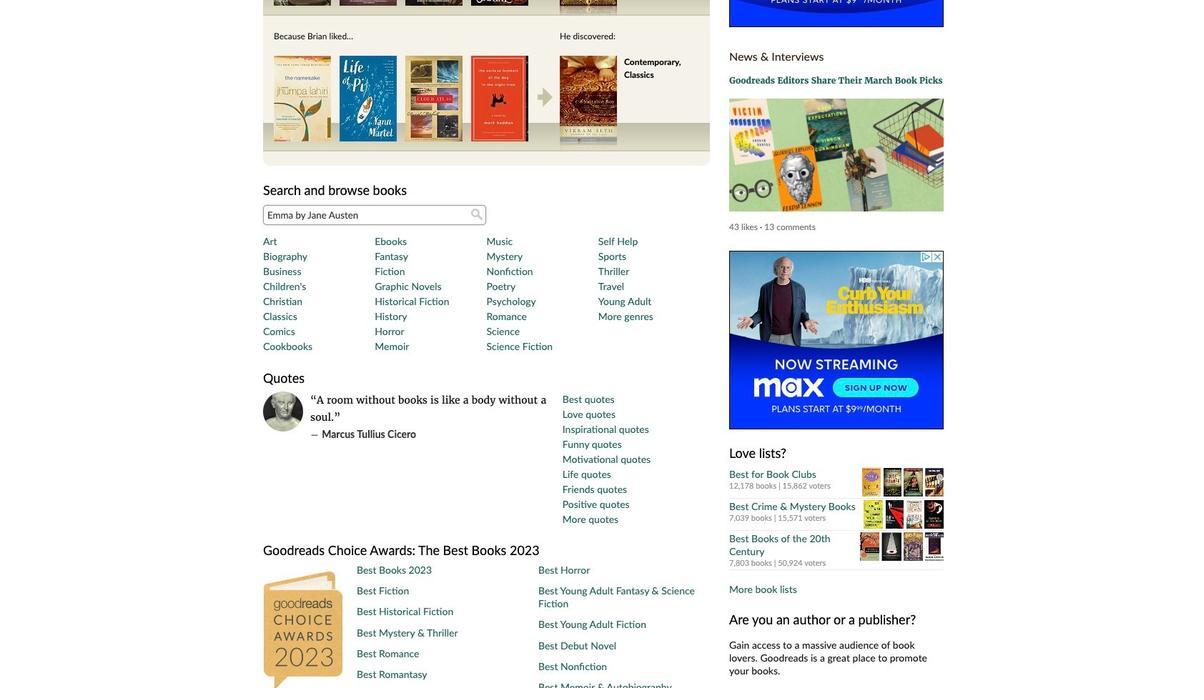 Task type: vqa. For each thing, say whether or not it's contained in the screenshot.
:)
no



Task type: describe. For each thing, give the bounding box(es) containing it.
the book thief by markus zusak image
[[925, 468, 944, 497]]

the namesake by jhumpa lahiri image
[[274, 56, 331, 142]]

Title / Author / ISBN text field
[[263, 205, 486, 225]]

and then there were none by agatha christie image
[[886, 500, 904, 529]]

&rarr; image
[[538, 87, 553, 107]]

marcus tullius cicero image
[[263, 392, 303, 432]]

the curious incident of the dog in the night-time by mark haddon image
[[471, 56, 528, 142]]

harry potter and the sorcerer's stone by j.k. rowling image
[[904, 532, 923, 561]]

water for elephants by sara gruen image
[[904, 468, 923, 497]]

the buntline special by mike resnick image
[[471, 0, 528, 6]]

rebecca by daphne du maurier image
[[925, 500, 944, 529]]

2023 goodreads choice awards image
[[263, 564, 357, 688]]

goodreads editors share their march book picks image
[[729, 99, 944, 211]]

the girl with the dragon tattoo by stieg larsson image
[[864, 500, 883, 529]]

search image
[[471, 209, 483, 220]]

the help by kathryn stockett image
[[862, 468, 881, 497]]

infernal devices by k.w. jeter image
[[560, 0, 617, 6]]

the kite runner by khaled hosseini image
[[884, 468, 901, 497]]

the great gatsby by f. scott fitzgerald image
[[925, 532, 944, 561]]



Task type: locate. For each thing, give the bounding box(es) containing it.
0 vertical spatial advertisement element
[[729, 0, 944, 27]]

to kill a mockingbird by harper lee image
[[860, 532, 879, 561]]

clementine by cherie priest image
[[405, 0, 463, 6]]

1984 by george orwell image
[[882, 532, 901, 561]]

a suitable boy by vikram seth image
[[560, 56, 617, 142]]

the anubis gates by tim powers image
[[340, 0, 397, 6]]

angels & demons by dan       brown image
[[906, 500, 922, 529]]

2 advertisement element from the top
[[729, 251, 944, 429]]

cloud atlas by david mitchell image
[[405, 56, 463, 142]]

advertisement element
[[729, 0, 944, 27], [729, 251, 944, 429]]

1 vertical spatial advertisement element
[[729, 251, 944, 429]]

boneshaker by cherie priest image
[[274, 0, 331, 6]]

1 advertisement element from the top
[[729, 0, 944, 27]]

life of pi by yann martel image
[[340, 56, 397, 142]]



